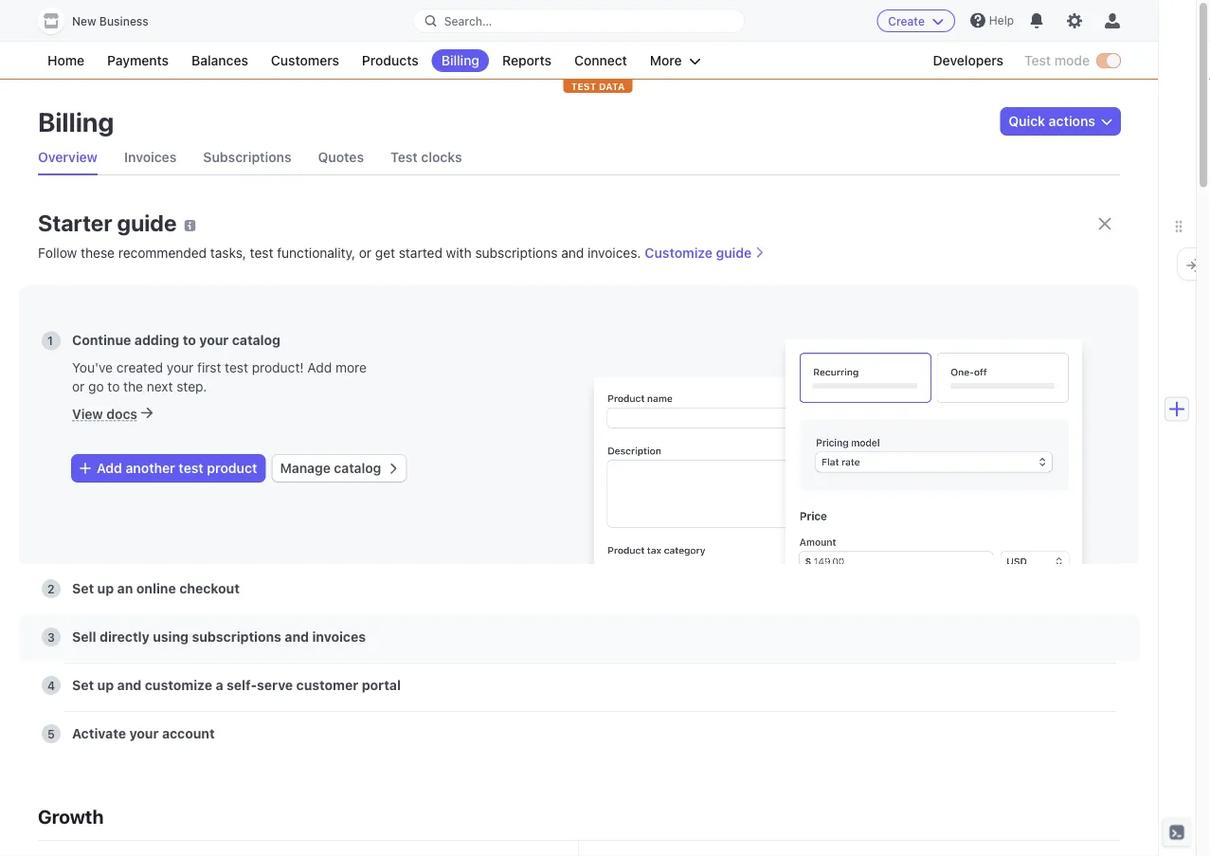 Task type: describe. For each thing, give the bounding box(es) containing it.
portal
[[362, 677, 401, 693]]

create
[[889, 14, 925, 27]]

more
[[336, 359, 367, 375]]

customers link
[[262, 49, 349, 72]]

quick actions button
[[1002, 108, 1121, 135]]

billing link
[[432, 49, 489, 72]]

directly
[[100, 629, 150, 645]]

product!
[[252, 359, 304, 375]]

test mode
[[1025, 53, 1090, 68]]

quotes link
[[318, 140, 364, 174]]

or inside "you've created your first test product! add more or go to the next step."
[[72, 378, 85, 394]]

adding
[[135, 332, 179, 348]]

customize guide
[[645, 245, 752, 261]]

up for an
[[97, 581, 114, 596]]

test data
[[571, 81, 625, 91]]

invoices
[[124, 149, 177, 165]]

reports
[[503, 53, 552, 68]]

created
[[116, 359, 163, 375]]

overview
[[38, 149, 98, 165]]

you've
[[72, 359, 113, 375]]

test clocks
[[391, 149, 462, 165]]

0 vertical spatial catalog
[[232, 332, 281, 348]]

test for test clocks
[[391, 149, 418, 165]]

guide for starter guide
[[117, 210, 177, 236]]

more button
[[641, 49, 711, 72]]

search…
[[444, 14, 492, 27]]

tab list containing overview
[[38, 140, 1121, 175]]

with
[[446, 245, 472, 261]]

test
[[571, 81, 597, 91]]

actions
[[1049, 113, 1096, 129]]

your inside "you've created your first test product! add more or go to the next step."
[[167, 359, 194, 375]]

1
[[47, 334, 53, 347]]

overview link
[[38, 140, 98, 174]]

serve
[[257, 677, 293, 693]]

view
[[72, 406, 103, 421]]

the
[[123, 378, 143, 394]]

connect
[[575, 53, 628, 68]]

follow these recommended tasks, test functionality, or get started with subscriptions and invoices.
[[38, 245, 641, 261]]

manage catalog link
[[273, 455, 406, 482]]

1 vertical spatial billing
[[38, 106, 114, 137]]

balances
[[192, 53, 248, 68]]

add another test product link
[[72, 455, 265, 482]]

0 vertical spatial or
[[359, 245, 372, 261]]

to inside "you've created your first test product! add more or go to the next step."
[[107, 378, 120, 394]]

subscriptions link
[[203, 140, 292, 174]]

test for starter guide
[[250, 245, 273, 261]]

0 horizontal spatial your
[[129, 726, 159, 741]]

add inside "you've created your first test product! add more or go to the next step."
[[308, 359, 332, 375]]

continue
[[72, 332, 131, 348]]

tasks,
[[210, 245, 246, 261]]

developers
[[933, 53, 1004, 68]]

these
[[81, 245, 115, 261]]

new business
[[72, 15, 149, 28]]

connect link
[[565, 49, 637, 72]]

invoices link
[[124, 140, 177, 174]]

follow
[[38, 245, 77, 261]]

Search… search field
[[414, 9, 745, 33]]

4
[[47, 679, 55, 692]]

1 horizontal spatial catalog
[[334, 460, 382, 476]]

manage
[[280, 460, 331, 476]]

step.
[[177, 378, 207, 394]]

next
[[147, 378, 173, 394]]

home
[[47, 53, 84, 68]]

go
[[88, 378, 104, 394]]

an
[[117, 581, 133, 596]]

home link
[[38, 49, 94, 72]]

customer
[[296, 677, 359, 693]]

mode
[[1055, 53, 1090, 68]]

a
[[216, 677, 223, 693]]



Task type: locate. For each thing, give the bounding box(es) containing it.
guide
[[117, 210, 177, 236], [716, 245, 752, 261]]

0 horizontal spatial test
[[179, 460, 204, 476]]

1 horizontal spatial to
[[183, 332, 196, 348]]

guide for customize guide
[[716, 245, 752, 261]]

1 vertical spatial to
[[107, 378, 120, 394]]

activate
[[72, 726, 126, 741]]

clocks
[[421, 149, 462, 165]]

0 horizontal spatial guide
[[117, 210, 177, 236]]

product
[[207, 460, 257, 476]]

view docs
[[72, 406, 137, 421]]

notifications image
[[1030, 13, 1045, 28]]

1 vertical spatial or
[[72, 378, 85, 394]]

products link
[[353, 49, 428, 72]]

test clocks link
[[391, 140, 462, 174]]

activate your account
[[72, 726, 215, 741]]

customize
[[645, 245, 713, 261]]

growth
[[38, 805, 104, 827]]

started
[[399, 245, 443, 261]]

get
[[375, 245, 395, 261]]

add left more
[[308, 359, 332, 375]]

payments link
[[98, 49, 178, 72]]

set for set up an online checkout
[[72, 581, 94, 596]]

2 vertical spatial your
[[129, 726, 159, 741]]

0 horizontal spatial subscriptions
[[192, 629, 282, 645]]

new
[[72, 15, 96, 28]]

0 horizontal spatial catalog
[[232, 332, 281, 348]]

Search… text field
[[414, 9, 745, 33]]

add left another
[[97, 460, 122, 476]]

0 horizontal spatial add
[[97, 460, 122, 476]]

set
[[72, 581, 94, 596], [72, 677, 94, 693]]

create button
[[877, 9, 956, 32]]

0 horizontal spatial billing
[[38, 106, 114, 137]]

5
[[47, 727, 55, 740]]

and left invoices
[[285, 629, 309, 645]]

1 horizontal spatial test
[[1025, 53, 1052, 68]]

more
[[650, 53, 682, 68]]

sell directly using subscriptions and invoices
[[72, 629, 366, 645]]

payments
[[107, 53, 169, 68]]

0 vertical spatial test
[[250, 245, 273, 261]]

view docs link
[[72, 406, 153, 421]]

test left the mode
[[1025, 53, 1052, 68]]

1 horizontal spatial or
[[359, 245, 372, 261]]

checkout
[[179, 581, 240, 596]]

1 vertical spatial subscriptions
[[192, 629, 282, 645]]

starter
[[38, 210, 112, 236]]

or
[[359, 245, 372, 261], [72, 378, 85, 394]]

1 vertical spatial add
[[97, 460, 122, 476]]

billing up overview
[[38, 106, 114, 137]]

test left clocks
[[391, 149, 418, 165]]

online
[[136, 581, 176, 596]]

1 horizontal spatial and
[[285, 629, 309, 645]]

and left invoices.
[[562, 245, 584, 261]]

self-
[[227, 677, 257, 693]]

developers link
[[924, 49, 1014, 72]]

account
[[162, 726, 215, 741]]

invoices.
[[588, 245, 641, 261]]

first
[[197, 359, 221, 375]]

0 vertical spatial to
[[183, 332, 196, 348]]

0 vertical spatial billing
[[442, 53, 480, 68]]

guide right customize
[[716, 245, 752, 261]]

balances link
[[182, 49, 258, 72]]

1 vertical spatial test
[[391, 149, 418, 165]]

1 set from the top
[[72, 581, 94, 596]]

customize
[[145, 677, 212, 693]]

quick actions
[[1009, 113, 1096, 129]]

3
[[47, 631, 55, 644]]

1 horizontal spatial test
[[225, 359, 248, 375]]

test right first
[[225, 359, 248, 375]]

test for test mode
[[1025, 53, 1052, 68]]

1 horizontal spatial add
[[308, 359, 332, 375]]

1 horizontal spatial guide
[[716, 245, 752, 261]]

0 horizontal spatial test
[[391, 149, 418, 165]]

2 horizontal spatial and
[[562, 245, 584, 261]]

docs
[[106, 406, 137, 421]]

set up and customize a self-serve customer portal
[[72, 677, 401, 693]]

your left account at the left bottom of the page
[[129, 726, 159, 741]]

1 vertical spatial test
[[225, 359, 248, 375]]

2 vertical spatial test
[[179, 460, 204, 476]]

1 vertical spatial set
[[72, 677, 94, 693]]

1 horizontal spatial billing
[[442, 53, 480, 68]]

0 vertical spatial and
[[562, 245, 584, 261]]

1 vertical spatial your
[[167, 359, 194, 375]]

set for set up and customize a self-serve customer portal
[[72, 677, 94, 693]]

to right adding
[[183, 332, 196, 348]]

catalog up 'product!'
[[232, 332, 281, 348]]

test
[[250, 245, 273, 261], [225, 359, 248, 375], [179, 460, 204, 476]]

quick
[[1009, 113, 1046, 129]]

1 vertical spatial up
[[97, 677, 114, 693]]

0 vertical spatial up
[[97, 581, 114, 596]]

data
[[599, 81, 625, 91]]

to right go
[[107, 378, 120, 394]]

1 vertical spatial and
[[285, 629, 309, 645]]

starter guide
[[38, 210, 177, 236]]

sell
[[72, 629, 96, 645]]

guide up recommended on the left top
[[117, 210, 177, 236]]

1 vertical spatial guide
[[716, 245, 752, 261]]

recommended
[[118, 245, 207, 261]]

and
[[562, 245, 584, 261], [285, 629, 309, 645], [117, 677, 142, 693]]

0 vertical spatial guide
[[117, 210, 177, 236]]

reports link
[[493, 49, 561, 72]]

set right 2
[[72, 581, 94, 596]]

0 vertical spatial subscriptions
[[475, 245, 558, 261]]

set right 4 on the left of the page
[[72, 677, 94, 693]]

help button
[[963, 5, 1022, 36]]

help
[[990, 14, 1014, 27]]

1 horizontal spatial your
[[167, 359, 194, 375]]

another
[[126, 460, 175, 476]]

0 vertical spatial add
[[308, 359, 332, 375]]

2 set from the top
[[72, 677, 94, 693]]

1 vertical spatial catalog
[[334, 460, 382, 476]]

products
[[362, 53, 419, 68]]

2 horizontal spatial test
[[250, 245, 273, 261]]

up up activate
[[97, 677, 114, 693]]

2 horizontal spatial your
[[199, 332, 229, 348]]

2 up from the top
[[97, 677, 114, 693]]

you've created your first test product! add more or go to the next step.
[[72, 359, 367, 394]]

continue adding to your catalog
[[72, 332, 281, 348]]

new business button
[[38, 8, 168, 34]]

add another test product
[[97, 460, 257, 476]]

manage catalog
[[280, 460, 382, 476]]

billing
[[442, 53, 480, 68], [38, 106, 114, 137]]

customize guide link
[[645, 245, 765, 261]]

and down directly
[[117, 677, 142, 693]]

0 vertical spatial your
[[199, 332, 229, 348]]

or left get
[[359, 245, 372, 261]]

test inside "you've created your first test product! add more or go to the next step."
[[225, 359, 248, 375]]

functionality,
[[277, 245, 356, 261]]

your up first
[[199, 332, 229, 348]]

subscriptions
[[203, 149, 292, 165]]

or left go
[[72, 378, 85, 394]]

2 vertical spatial and
[[117, 677, 142, 693]]

subscriptions up set up and customize a self-serve customer portal
[[192, 629, 282, 645]]

2
[[47, 582, 55, 595]]

1 up from the top
[[97, 581, 114, 596]]

test right another
[[179, 460, 204, 476]]

test for 1
[[225, 359, 248, 375]]

test right tasks,
[[250, 245, 273, 261]]

up left an
[[97, 581, 114, 596]]

0 horizontal spatial to
[[107, 378, 120, 394]]

subscriptions right with
[[475, 245, 558, 261]]

invoices
[[312, 629, 366, 645]]

0 vertical spatial test
[[1025, 53, 1052, 68]]

business
[[99, 15, 149, 28]]

0 vertical spatial set
[[72, 581, 94, 596]]

set up an online checkout
[[72, 581, 240, 596]]

up for and
[[97, 677, 114, 693]]

using
[[153, 629, 189, 645]]

1 horizontal spatial subscriptions
[[475, 245, 558, 261]]

0 horizontal spatial or
[[72, 378, 85, 394]]

tab list
[[38, 140, 1121, 175]]

catalog right "manage"
[[334, 460, 382, 476]]

billing down search…
[[442, 53, 480, 68]]

test
[[1025, 53, 1052, 68], [391, 149, 418, 165]]

0 horizontal spatial and
[[117, 677, 142, 693]]

your up step.
[[167, 359, 194, 375]]



Task type: vqa. For each thing, say whether or not it's contained in the screenshot.
Core navigation links element in the left top of the page
no



